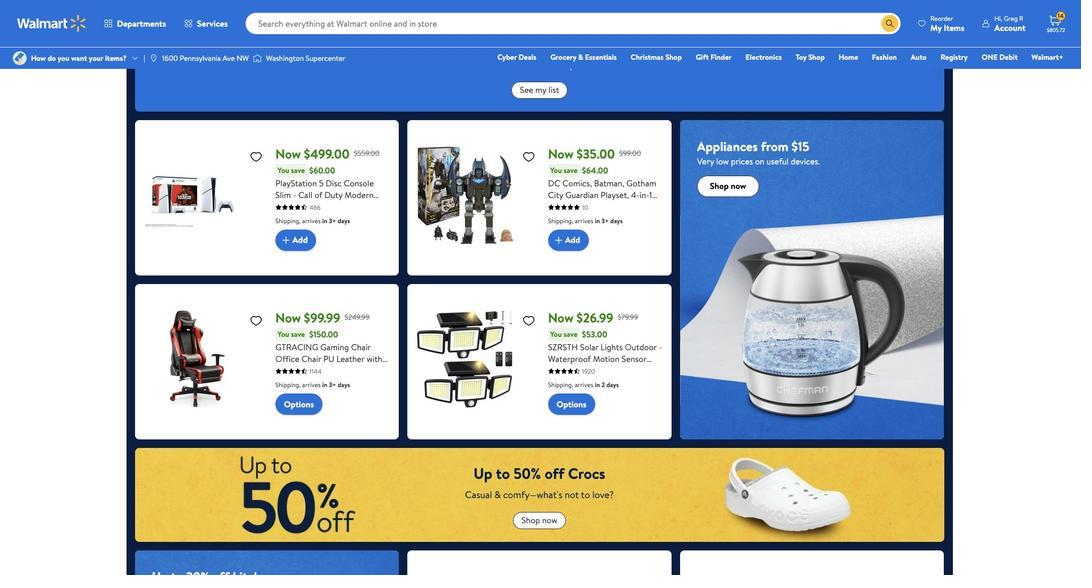 Task type: vqa. For each thing, say whether or not it's contained in the screenshot.
add to cart image
yes



Task type: describe. For each thing, give the bounding box(es) containing it.
you for now $26.99
[[550, 329, 562, 339]]

walmart+ link
[[1027, 51, 1068, 63]]

guardian
[[565, 189, 599, 201]]

heart
[[451, 57, 475, 71]]

add button for $99.99
[[275, 229, 316, 251]]

of
[[315, 189, 322, 201]]

save for now $99.99
[[291, 329, 305, 339]]

playset,
[[601, 189, 629, 201]]

save inside "my saved deals heart items to save them to your deals list."
[[514, 57, 532, 71]]

search icon image
[[886, 19, 894, 28]]

2500lm
[[615, 376, 647, 388]]

in for $26.99
[[595, 380, 600, 389]]

greg
[[1004, 14, 1018, 23]]

dc
[[548, 177, 560, 189]]

services
[[197, 18, 228, 29]]

options for $99.99
[[284, 398, 314, 410]]

arrives for $99.99
[[302, 380, 321, 389]]

sounds,
[[625, 212, 654, 224]]

now for now $35.00
[[548, 144, 574, 163]]

0 vertical spatial toy
[[796, 52, 807, 62]]

$150.00
[[309, 328, 338, 340]]

shipping, for now $35.00
[[548, 216, 573, 225]]

szrsth
[[548, 341, 578, 353]]

remote
[[548, 376, 577, 388]]

now for crocs
[[542, 514, 557, 526]]

my inside "my saved deals heart items to save them to your deals list."
[[491, 32, 511, 53]]

1 vertical spatial -
[[659, 341, 662, 353]]

10
[[582, 203, 588, 212]]

shipping, arrives in 2 days
[[548, 380, 619, 389]]

options for $26.99
[[557, 398, 587, 410]]

see my list
[[520, 84, 559, 96]]

wireless
[[622, 364, 653, 376]]

prices
[[731, 155, 753, 167]]

arrives for $26.99
[[575, 380, 593, 389]]

up
[[474, 463, 492, 484]]

transformation,
[[548, 201, 606, 212]]

$53.00
[[582, 328, 607, 340]]

shop right the christmas on the right top
[[665, 52, 682, 62]]

bundle
[[316, 201, 341, 212]]

do
[[48, 53, 56, 64]]

see
[[520, 84, 533, 96]]

$60.00
[[309, 164, 335, 176]]

christmas shop link
[[626, 51, 687, 63]]

electronics link
[[741, 51, 787, 63]]

options link for $99.99
[[275, 393, 322, 415]]

reorder
[[931, 14, 953, 23]]

adjustable
[[317, 364, 356, 376]]

shipping, arrives in 3+ days for $499.00
[[275, 216, 350, 225]]

registry link
[[936, 51, 973, 63]]

gift
[[696, 52, 709, 62]]

them
[[534, 57, 556, 71]]

days for $499.00
[[338, 216, 350, 225]]

3+ for now $35.00
[[602, 216, 609, 225]]

essentials
[[585, 52, 617, 62]]

Walmart Site-Wide search field
[[245, 13, 901, 34]]

low
[[716, 155, 729, 167]]

shop now button for off
[[513, 512, 566, 529]]

toy shop link
[[791, 51, 830, 63]]

toy inside you save $64.00 dc comics, batman, gotham city guardian playset, 4-in-1 transformation, batman figure, lights & 40+ sounds, kids toy for boys & girls ages 5+
[[565, 224, 578, 236]]

office
[[275, 353, 300, 364]]

walmart+
[[1032, 52, 1064, 62]]

5
[[319, 177, 324, 189]]

& left the girls
[[612, 224, 618, 236]]

you for now $35.00
[[550, 165, 562, 175]]

add button for $26.99
[[548, 229, 589, 251]]

hi,
[[995, 14, 1002, 23]]

with inside you save $150.00 gtracing gaming chair office chair pu leather with footrest & adjustable headrest, red
[[367, 353, 382, 364]]

& inside you save $150.00 gtracing gaming chair office chair pu leather with footrest & adjustable headrest, red
[[309, 364, 315, 376]]

shipping, for now $499.00
[[275, 216, 301, 225]]

add to cart image
[[552, 234, 565, 246]]

& inside up to 50% off crocs casual & comfy—what's not to love?
[[494, 488, 501, 501]]

save for now $499.00
[[291, 165, 305, 175]]

comics,
[[562, 177, 592, 189]]

Search search field
[[245, 13, 901, 34]]

1 horizontal spatial deals
[[590, 57, 611, 71]]

account
[[995, 22, 1026, 33]]

cyber
[[497, 52, 517, 62]]

items
[[944, 22, 965, 33]]

devices.
[[791, 155, 820, 167]]

gift finder link
[[691, 51, 737, 63]]

girls
[[620, 224, 637, 236]]

reorder my items
[[931, 14, 965, 33]]

call
[[298, 189, 313, 201]]

 image for washington
[[253, 53, 262, 64]]

shop now button for very
[[697, 175, 759, 197]]

shipping, arrives in 3+ days for $99.99
[[275, 380, 350, 389]]

from
[[761, 137, 789, 155]]

fashion link
[[867, 51, 902, 63]]

arrives for $35.00
[[575, 216, 593, 225]]

entryways
[[548, 411, 586, 423]]

$805.72
[[1047, 26, 1065, 34]]

you save $150.00 gtracing gaming chair office chair pu leather with footrest & adjustable headrest, red
[[275, 328, 382, 388]]

$26.99
[[577, 308, 613, 327]]

modern
[[345, 189, 374, 201]]

appliances from $15 very low prices on useful devices.
[[697, 137, 820, 167]]

lights down $53.00
[[601, 341, 623, 353]]

security
[[548, 364, 578, 376]]

headrest,
[[275, 376, 311, 388]]

love?
[[592, 488, 614, 501]]

50%
[[514, 463, 541, 484]]

sensor
[[622, 353, 647, 364]]

1600 pennsylvania ave nw
[[162, 53, 249, 64]]

$64.00
[[582, 164, 608, 176]]

210led
[[578, 388, 606, 400]]

city
[[548, 189, 563, 201]]

not
[[565, 488, 579, 501]]

2 vertical spatial -
[[610, 376, 613, 388]]

disc
[[326, 177, 342, 189]]

$99.00
[[619, 148, 641, 158]]

now $499.00 $559.00
[[275, 144, 380, 163]]

1144
[[310, 367, 322, 376]]

for inside you save $64.00 dc comics, batman, gotham city guardian playset, 4-in-1 transformation, batman figure, lights & 40+ sounds, kids toy for boys & girls ages 5+
[[579, 224, 590, 236]]

christmas
[[631, 52, 664, 62]]

registry
[[941, 52, 968, 62]]

lights inside you save $64.00 dc comics, batman, gotham city guardian playset, 4-in-1 transformation, batman figure, lights & 40+ sounds, kids toy for boys & girls ages 5+
[[576, 212, 598, 224]]

boys
[[592, 224, 610, 236]]

40+
[[608, 212, 623, 224]]

gtracing
[[275, 341, 318, 353]]

add to favorites list, playstation 5 disc console slim - call of duty modern warfare iii bundle image
[[250, 150, 263, 163]]

shipping, for now $99.99
[[275, 380, 301, 389]]

arrives for $499.00
[[302, 216, 321, 225]]

in for $499.00
[[322, 216, 327, 225]]

shop now for off
[[522, 514, 557, 526]]

add to favorites list, szrsth solar lights outdoor - waterproof motion sensor security lights with wireless remote control - 2500lm 3heads 210led flood lights for patio garage yard entryways image
[[522, 314, 535, 327]]

in for $99.99
[[322, 380, 327, 389]]

you for now $499.00
[[278, 165, 289, 175]]

washington supercenter
[[266, 53, 346, 64]]

3heads
[[548, 388, 576, 400]]

my saved deals heart items to save them to your deals list.
[[451, 32, 628, 71]]

items?
[[105, 53, 127, 64]]

days for $99.99
[[338, 380, 350, 389]]

$559.00
[[354, 148, 380, 158]]

electronics
[[746, 52, 782, 62]]



Task type: locate. For each thing, give the bounding box(es) containing it.
add to favorites list, dc comics, batman, gotham city guardian playset, 4-in-1 transformation, batman figure, lights & 40+ sounds, kids toy for boys & girls ages 5+ image
[[522, 150, 535, 163]]

1 vertical spatial shop now button
[[513, 512, 566, 529]]

chair up 1144 in the bottom of the page
[[302, 353, 321, 364]]

now up 'playstation'
[[275, 144, 301, 163]]

2 add button from the left
[[548, 229, 589, 251]]

2 add from the left
[[565, 234, 580, 246]]

1 horizontal spatial your
[[569, 57, 588, 71]]

1 options link from the left
[[275, 393, 322, 415]]

arrives down 1920
[[575, 380, 593, 389]]

1 horizontal spatial for
[[579, 224, 590, 236]]

save for now $26.99
[[564, 329, 578, 339]]

hi, greg r account
[[995, 14, 1026, 33]]

motion
[[593, 353, 620, 364]]

you inside you save $60.00 playstation 5 disc console slim - call of duty modern warfare iii bundle
[[278, 165, 289, 175]]

add for $26.99
[[565, 234, 580, 246]]

patio
[[561, 400, 580, 411]]

add button down warfare
[[275, 229, 316, 251]]

you save $64.00 dc comics, batman, gotham city guardian playset, 4-in-1 transformation, batman figure, lights & 40+ sounds, kids toy for boys & girls ages 5+
[[548, 164, 657, 248]]

walmart image
[[17, 15, 86, 32]]

now up "szrsth"
[[548, 308, 574, 327]]

want
[[71, 53, 87, 64]]

list
[[548, 84, 559, 96]]

appliances
[[697, 137, 758, 155]]

0 horizontal spatial now
[[542, 514, 557, 526]]

0 horizontal spatial my
[[491, 32, 511, 53]]

5+
[[548, 236, 558, 248]]

1 horizontal spatial chair
[[351, 341, 371, 353]]

shipping,
[[275, 216, 301, 225], [548, 216, 573, 225], [275, 380, 301, 389], [548, 380, 573, 389]]

0 horizontal spatial options
[[284, 398, 314, 410]]

1 horizontal spatial -
[[610, 376, 613, 388]]

my inside reorder my items
[[931, 22, 942, 33]]

save inside "you save $53.00 szrsth solar lights outdoor - waterproof motion sensor security lights with wireless remote control - 2500lm 3heads 210led flood lights for patio garage yard entryways"
[[564, 329, 578, 339]]

days for $26.99
[[607, 380, 619, 389]]

shipping, down warfare
[[275, 216, 301, 225]]

lights right the flood
[[631, 388, 653, 400]]

1 add from the left
[[292, 234, 308, 246]]

466
[[310, 203, 321, 212]]

one debit
[[982, 52, 1018, 62]]

now for low
[[731, 180, 746, 192]]

shop now button down low
[[697, 175, 759, 197]]

garage
[[582, 400, 609, 411]]

toy right the electronics
[[796, 52, 807, 62]]

to right items in the left of the page
[[503, 57, 512, 71]]

days down batman
[[610, 216, 623, 225]]

toy right the kids at the top right of the page
[[565, 224, 578, 236]]

1 add button from the left
[[275, 229, 316, 251]]

add to cart image
[[280, 234, 292, 246]]

waterproof
[[548, 353, 591, 364]]

1
[[649, 189, 652, 201]]

0 horizontal spatial add button
[[275, 229, 316, 251]]

in down adjustable
[[322, 380, 327, 389]]

 image for 1600
[[149, 54, 158, 62]]

0 horizontal spatial shop now button
[[513, 512, 566, 529]]

up to 50% off crocs casual & comfy—what's not to love?
[[465, 463, 614, 501]]

services button
[[175, 11, 237, 36]]

save inside you save $150.00 gtracing gaming chair office chair pu leather with footrest & adjustable headrest, red
[[291, 329, 305, 339]]

1 vertical spatial shop now
[[522, 514, 557, 526]]

0 vertical spatial deals
[[555, 32, 588, 53]]

duty
[[325, 189, 343, 201]]

0 horizontal spatial deals
[[555, 32, 588, 53]]

0 horizontal spatial  image
[[13, 51, 27, 65]]

 image for how
[[13, 51, 27, 65]]

iii
[[307, 201, 314, 212]]

0 horizontal spatial your
[[89, 53, 103, 64]]

shop now button down comfy—what's
[[513, 512, 566, 529]]

shop
[[665, 52, 682, 62], [808, 52, 825, 62], [710, 180, 729, 192], [522, 514, 540, 526]]

shop down comfy—what's
[[522, 514, 540, 526]]

departments button
[[95, 11, 175, 36]]

1 horizontal spatial toy
[[796, 52, 807, 62]]

how
[[31, 53, 46, 64]]

1 vertical spatial toy
[[565, 224, 578, 236]]

shipping, down footrest
[[275, 380, 301, 389]]

your
[[89, 53, 103, 64], [569, 57, 588, 71]]

14
[[1058, 11, 1064, 20]]

4-
[[631, 189, 640, 201]]

your inside "my saved deals heart items to save them to your deals list."
[[569, 57, 588, 71]]

comfy—what's
[[503, 488, 562, 501]]

for
[[579, 224, 590, 236], [548, 400, 559, 411]]

$99.99
[[304, 308, 340, 327]]

slim
[[275, 189, 291, 201]]

in left 2
[[595, 380, 600, 389]]

shipping, arrives in 3+ days down 466
[[275, 216, 350, 225]]

you inside "you save $53.00 szrsth solar lights outdoor - waterproof motion sensor security lights with wireless remote control - 2500lm 3heads 210led flood lights for patio garage yard entryways"
[[550, 329, 562, 339]]

shop now for very
[[710, 180, 746, 192]]

1 horizontal spatial now
[[731, 180, 746, 192]]

1 options from the left
[[284, 398, 314, 410]]

1 horizontal spatial  image
[[149, 54, 158, 62]]

& left 40+
[[600, 212, 606, 224]]

for inside "you save $53.00 szrsth solar lights outdoor - waterproof motion sensor security lights with wireless remote control - 2500lm 3heads 210led flood lights for patio garage yard entryways"
[[548, 400, 559, 411]]

3+ right red on the bottom of page
[[329, 380, 336, 389]]

your right want
[[89, 53, 103, 64]]

now $26.99 $79.99
[[548, 308, 638, 327]]

$499.00
[[304, 144, 350, 163]]

pennsylvania
[[180, 53, 221, 64]]

in down bundle
[[322, 216, 327, 225]]

you up "szrsth"
[[550, 329, 562, 339]]

save
[[514, 57, 532, 71], [291, 165, 305, 175], [564, 165, 578, 175], [291, 329, 305, 339], [564, 329, 578, 339]]

3+ for now $99.99
[[329, 380, 336, 389]]

1 horizontal spatial add
[[565, 234, 580, 246]]

lights
[[576, 212, 598, 224], [601, 341, 623, 353], [580, 364, 603, 376], [631, 388, 653, 400]]

to
[[503, 57, 512, 71], [558, 57, 567, 71], [496, 463, 510, 484], [581, 488, 590, 501]]

0 horizontal spatial with
[[367, 353, 382, 364]]

 image left the how
[[13, 51, 27, 65]]

shop now down low
[[710, 180, 746, 192]]

0 horizontal spatial shop now
[[522, 514, 557, 526]]

0 vertical spatial shop now button
[[697, 175, 759, 197]]

now down prices
[[731, 180, 746, 192]]

shop left the home link
[[808, 52, 825, 62]]

departments
[[117, 18, 166, 29]]

days
[[338, 216, 350, 225], [610, 216, 623, 225], [338, 380, 350, 389], [607, 380, 619, 389]]

add button down figure,
[[548, 229, 589, 251]]

you up 'playstation'
[[278, 165, 289, 175]]

save inside you save $64.00 dc comics, batman, gotham city guardian playset, 4-in-1 transformation, batman figure, lights & 40+ sounds, kids toy for boys & girls ages 5+
[[564, 165, 578, 175]]

shipping, arrives in 3+ days down 1144 in the bottom of the page
[[275, 380, 350, 389]]

in for $35.00
[[595, 216, 600, 225]]

shipping, arrives in 3+ days for $35.00
[[548, 216, 623, 225]]

fashion
[[872, 52, 897, 62]]

leather
[[337, 353, 365, 364]]

1 horizontal spatial shop now button
[[697, 175, 759, 197]]

options link down headrest,
[[275, 393, 322, 415]]

washington
[[266, 53, 304, 64]]

now up gtracing
[[275, 308, 301, 327]]

1 horizontal spatial options link
[[548, 393, 595, 415]]

r
[[1019, 14, 1023, 23]]

options link for $26.99
[[548, 393, 595, 415]]

to right the up
[[496, 463, 510, 484]]

in left 40+
[[595, 216, 600, 225]]

1920
[[582, 367, 595, 376]]

for left 'patio' on the right bottom of page
[[548, 400, 559, 411]]

3+ down batman
[[602, 216, 609, 225]]

0 horizontal spatial toy
[[565, 224, 578, 236]]

nw
[[237, 53, 249, 64]]

options up entryways
[[557, 398, 587, 410]]

for left boys
[[579, 224, 590, 236]]

crocs
[[568, 463, 605, 484]]

you up dc
[[550, 165, 562, 175]]

 image right |
[[149, 54, 158, 62]]

arrives down 466
[[302, 216, 321, 225]]

1 horizontal spatial add button
[[548, 229, 589, 251]]

- left the call
[[293, 189, 296, 201]]

-
[[293, 189, 296, 201], [659, 341, 662, 353], [610, 376, 613, 388]]

add to favorites list, gtracing gaming chair office chair pu leather with footrest & adjustable headrest, red image
[[250, 314, 263, 327]]

very
[[697, 155, 714, 167]]

- inside you save $60.00 playstation 5 disc console slim - call of duty modern warfare iii bundle
[[293, 189, 296, 201]]

1 vertical spatial for
[[548, 400, 559, 411]]

1 horizontal spatial shop now
[[710, 180, 746, 192]]

2 options from the left
[[557, 398, 587, 410]]

pu
[[323, 353, 334, 364]]

with up 2
[[605, 364, 620, 376]]

batman,
[[594, 177, 624, 189]]

gaming
[[320, 341, 349, 353]]

0 vertical spatial for
[[579, 224, 590, 236]]

lights down 10 on the right top
[[576, 212, 598, 224]]

now $99.99 $249.99
[[275, 308, 370, 327]]

1 vertical spatial deals
[[590, 57, 611, 71]]

0 horizontal spatial for
[[548, 400, 559, 411]]

now for now $99.99
[[275, 308, 301, 327]]

1 horizontal spatial with
[[605, 364, 620, 376]]

my left items
[[931, 22, 942, 33]]

shipping, down security
[[548, 380, 573, 389]]

now $35.00 $99.00
[[548, 144, 641, 163]]

0 horizontal spatial options link
[[275, 393, 322, 415]]

add for $99.99
[[292, 234, 308, 246]]

days down bundle
[[338, 216, 350, 225]]

auto link
[[906, 51, 932, 63]]

1600
[[162, 53, 178, 64]]

& left "pu"
[[309, 364, 315, 376]]

0 horizontal spatial add
[[292, 234, 308, 246]]

1 horizontal spatial options
[[557, 398, 587, 410]]

- right outdoor
[[659, 341, 662, 353]]

chair right gaming
[[351, 341, 371, 353]]

1 horizontal spatial my
[[931, 22, 942, 33]]

0 horizontal spatial -
[[293, 189, 296, 201]]

ages
[[639, 224, 657, 236]]

now
[[275, 144, 301, 163], [548, 144, 574, 163], [275, 308, 301, 327], [548, 308, 574, 327]]

now for now $26.99
[[548, 308, 574, 327]]

& right the grocery
[[578, 52, 583, 62]]

0 horizontal spatial chair
[[302, 353, 321, 364]]

days right 2
[[607, 380, 619, 389]]

on
[[755, 155, 765, 167]]

2 horizontal spatial  image
[[253, 53, 262, 64]]

auto
[[911, 52, 927, 62]]

saved
[[515, 32, 551, 53]]

$35.00
[[577, 144, 615, 163]]

my up items in the left of the page
[[491, 32, 511, 53]]

in
[[322, 216, 327, 225], [595, 216, 600, 225], [322, 380, 327, 389], [595, 380, 600, 389]]

days for $35.00
[[610, 216, 623, 225]]

2 options link from the left
[[548, 393, 595, 415]]

you
[[58, 53, 69, 64]]

yard
[[611, 400, 627, 411]]

2 horizontal spatial -
[[659, 341, 662, 353]]

now for now $499.00
[[275, 144, 301, 163]]

christmas shop
[[631, 52, 682, 62]]

save for now $35.00
[[564, 165, 578, 175]]

your right them
[[569, 57, 588, 71]]

days down adjustable
[[338, 380, 350, 389]]

to right not
[[581, 488, 590, 501]]

grocery & essentials link
[[546, 51, 622, 63]]

save inside you save $60.00 playstation 5 disc console slim - call of duty modern warfare iii bundle
[[291, 165, 305, 175]]

now down comfy—what's
[[542, 514, 557, 526]]

my
[[931, 22, 942, 33], [491, 32, 511, 53]]

& right the casual
[[494, 488, 501, 501]]

chair
[[351, 341, 371, 353], [302, 353, 321, 364]]

shipping, for now $26.99
[[548, 380, 573, 389]]

arrives down 10 on the right top
[[575, 216, 593, 225]]

add right the kids at the top right of the page
[[565, 234, 580, 246]]

with inside "you save $53.00 szrsth solar lights outdoor - waterproof motion sensor security lights with wireless remote control - 2500lm 3heads 210led flood lights for patio garage yard entryways"
[[605, 364, 620, 376]]

now up dc
[[548, 144, 574, 163]]

shop down low
[[710, 180, 729, 192]]

you inside you save $64.00 dc comics, batman, gotham city guardian playset, 4-in-1 transformation, batman figure, lights & 40+ sounds, kids toy for boys & girls ages 5+
[[550, 165, 562, 175]]

3+
[[329, 216, 336, 225], [602, 216, 609, 225], [329, 380, 336, 389]]

add down warfare
[[292, 234, 308, 246]]

1 vertical spatial now
[[542, 514, 557, 526]]

outdoor
[[625, 341, 657, 353]]

arrives down 1144 in the bottom of the page
[[302, 380, 321, 389]]

0 vertical spatial shop now
[[710, 180, 746, 192]]

0 vertical spatial now
[[731, 180, 746, 192]]

to right them
[[558, 57, 567, 71]]

- right 2
[[610, 376, 613, 388]]

cyber deals link
[[493, 51, 541, 63]]

you up gtracing
[[278, 329, 289, 339]]

toy
[[796, 52, 807, 62], [565, 224, 578, 236]]

shipping, up add to cart image
[[548, 216, 573, 225]]

$15
[[792, 137, 809, 155]]

 image right nw
[[253, 53, 262, 64]]

0 vertical spatial -
[[293, 189, 296, 201]]

lights up shipping, arrives in 2 days
[[580, 364, 603, 376]]

3+ for now $499.00
[[329, 216, 336, 225]]

shop now down comfy—what's
[[522, 514, 557, 526]]

options link down shipping, arrives in 2 days
[[548, 393, 595, 415]]

 image
[[13, 51, 27, 65], [253, 53, 262, 64], [149, 54, 158, 62]]

with right leather
[[367, 353, 382, 364]]

list.
[[614, 57, 628, 71]]

|
[[144, 53, 145, 64]]

options down headrest,
[[284, 398, 314, 410]]

shipping, arrives in 3+ days down 10 on the right top
[[548, 216, 623, 225]]

3+ down bundle
[[329, 216, 336, 225]]

you inside you save $150.00 gtracing gaming chair office chair pu leather with footrest & adjustable headrest, red
[[278, 329, 289, 339]]

you for now $99.99
[[278, 329, 289, 339]]



